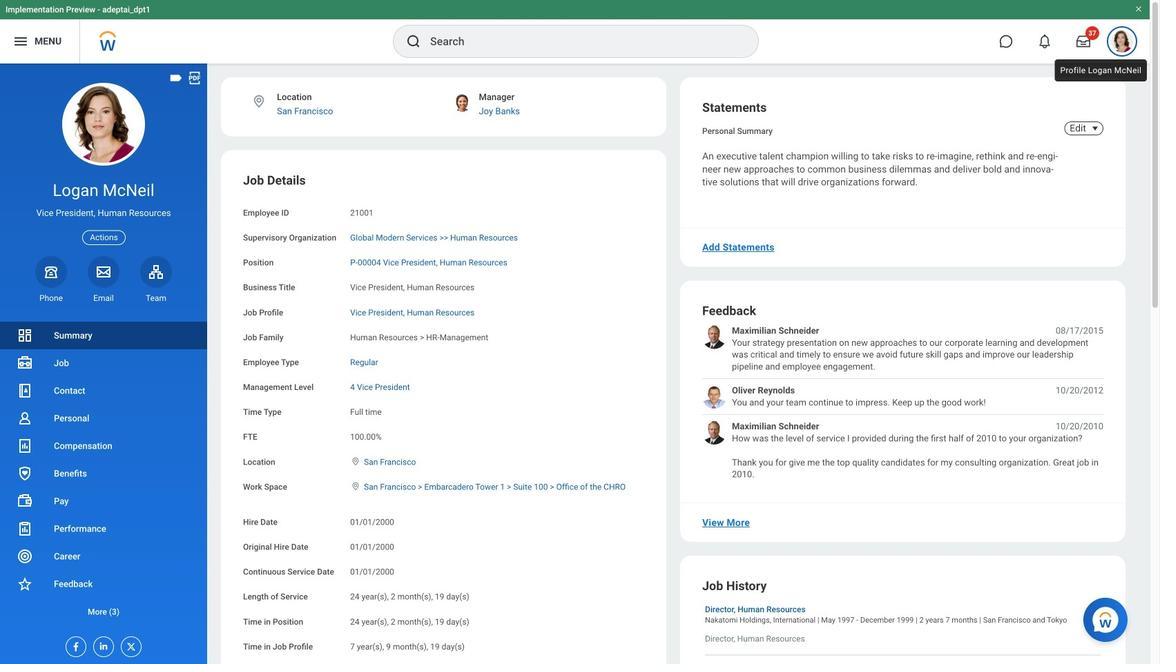 Task type: describe. For each thing, give the bounding box(es) containing it.
team logan mcneil element
[[140, 293, 172, 304]]

0 vertical spatial location image
[[251, 94, 267, 109]]

performance image
[[17, 521, 33, 537]]

benefits image
[[17, 465, 33, 482]]

summary image
[[17, 327, 33, 344]]

full time element
[[350, 405, 382, 417]]

close environment banner image
[[1135, 5, 1143, 13]]

personal image
[[17, 410, 33, 427]]

view team image
[[148, 264, 164, 280]]

employee's photo (oliver reynolds) image
[[702, 385, 726, 409]]

linkedin image
[[94, 637, 109, 652]]

facebook image
[[66, 637, 81, 653]]

inbox large image
[[1077, 35, 1090, 48]]

2 employee's photo (maximilian schneider) image from the top
[[702, 421, 726, 445]]

phone image
[[41, 264, 61, 280]]

mail image
[[95, 264, 112, 280]]

x image
[[122, 637, 137, 653]]

1 employee's photo (maximilian schneider) image from the top
[[702, 325, 726, 349]]

location image
[[350, 482, 361, 491]]

search image
[[405, 33, 422, 50]]

notifications large image
[[1038, 35, 1052, 48]]

profile logan mcneil image
[[1111, 30, 1133, 55]]



Task type: vqa. For each thing, say whether or not it's contained in the screenshot.
Email Logan Mcneil element
yes



Task type: locate. For each thing, give the bounding box(es) containing it.
job image
[[17, 355, 33, 371]]

1 horizontal spatial list
[[702, 325, 1103, 481]]

caret down image
[[1087, 123, 1103, 134]]

pay image
[[17, 493, 33, 510]]

0 horizontal spatial location image
[[251, 94, 267, 109]]

contact image
[[17, 383, 33, 399]]

Search Workday  search field
[[430, 26, 730, 57]]

view printable version (pdf) image
[[187, 70, 202, 86]]

phone logan mcneil element
[[35, 293, 67, 304]]

group
[[243, 172, 644, 653]]

personal summary element
[[702, 124, 773, 136]]

employee's photo (maximilian schneider) image
[[702, 325, 726, 349], [702, 421, 726, 445]]

navigation pane region
[[0, 64, 207, 664]]

email logan mcneil element
[[88, 293, 119, 304]]

feedback image
[[17, 576, 33, 592]]

compensation image
[[17, 438, 33, 454]]

1 horizontal spatial location image
[[350, 457, 361, 466]]

location image
[[251, 94, 267, 109], [350, 457, 361, 466]]

1 vertical spatial employee's photo (maximilian schneider) image
[[702, 421, 726, 445]]

list
[[0, 322, 207, 626], [702, 325, 1103, 481]]

tag image
[[168, 70, 184, 86]]

0 vertical spatial employee's photo (maximilian schneider) image
[[702, 325, 726, 349]]

justify image
[[12, 33, 29, 50]]

employee's photo (maximilian schneider) image up employee's photo (oliver reynolds)
[[702, 325, 726, 349]]

career image
[[17, 548, 33, 565]]

tooltip
[[1052, 57, 1150, 84]]

employee's photo (maximilian schneider) image down employee's photo (oliver reynolds)
[[702, 421, 726, 445]]

banner
[[0, 0, 1150, 64]]

0 horizontal spatial list
[[0, 322, 207, 626]]

1 vertical spatial location image
[[350, 457, 361, 466]]



